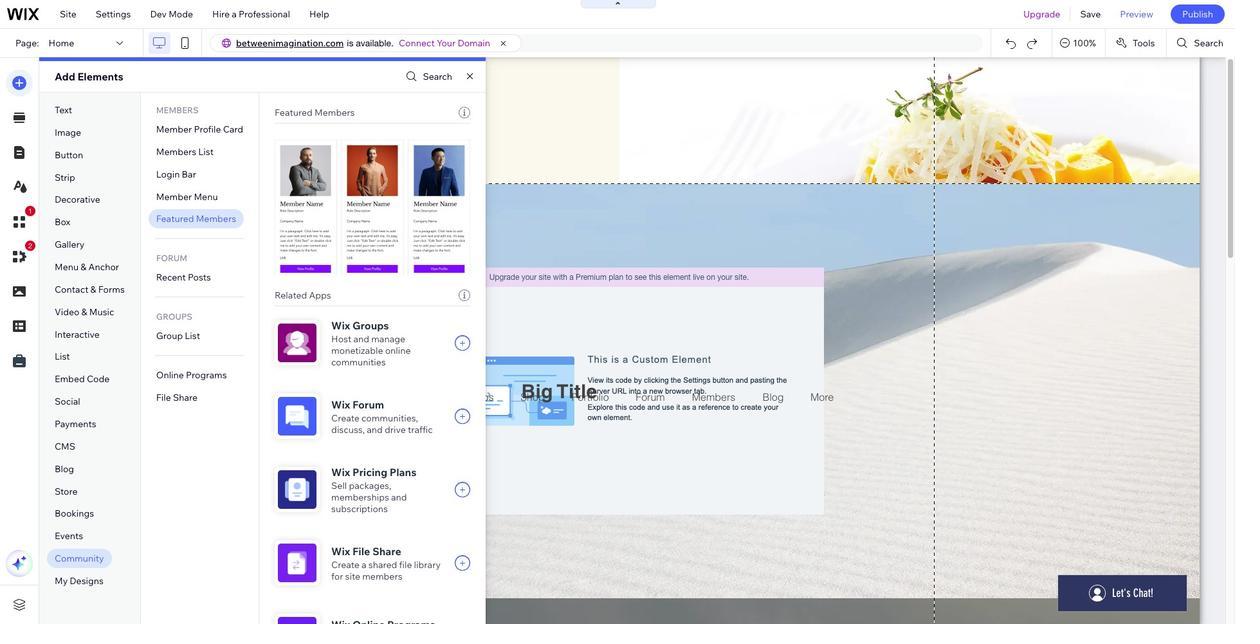 Task type: locate. For each thing, give the bounding box(es) containing it.
featured members
[[275, 107, 355, 118], [156, 213, 236, 225]]

a inside wix file share create a shared file library for site members
[[362, 559, 367, 571]]

and
[[354, 333, 369, 345], [367, 424, 383, 436], [391, 492, 407, 503]]

anchor
[[89, 261, 119, 273]]

traffic
[[408, 424, 433, 436]]

1 vertical spatial and
[[367, 424, 383, 436]]

menu down bar
[[194, 191, 218, 202]]

4 wix from the top
[[331, 545, 350, 558]]

1 vertical spatial menu
[[55, 261, 79, 273]]

add
[[55, 70, 75, 83]]

0 vertical spatial &
[[81, 261, 87, 273]]

0 vertical spatial featured
[[275, 107, 313, 118]]

forum up the communities,
[[353, 398, 384, 411]]

2 wix from the top
[[331, 398, 350, 411]]

wix up "discuss,"
[[331, 398, 350, 411]]

and down plans
[[391, 492, 407, 503]]

0 horizontal spatial featured
[[156, 213, 194, 225]]

members list
[[156, 146, 214, 158]]

1 vertical spatial forum
[[353, 398, 384, 411]]

1 wix from the top
[[331, 319, 350, 332]]

1 vertical spatial member
[[156, 191, 192, 202]]

monetizable
[[331, 345, 383, 357]]

share up shared
[[373, 545, 402, 558]]

0 horizontal spatial featured members
[[156, 213, 236, 225]]

a right site
[[362, 559, 367, 571]]

file inside wix file share create a shared file library for site members
[[353, 545, 370, 558]]

wix for wix forum
[[331, 398, 350, 411]]

1 vertical spatial search
[[423, 71, 452, 82]]

pricing
[[353, 466, 388, 479]]

0 vertical spatial and
[[354, 333, 369, 345]]

button
[[55, 149, 83, 161]]

0 vertical spatial create
[[331, 413, 360, 424]]

&
[[81, 261, 87, 273], [90, 284, 96, 295], [81, 306, 87, 318]]

wix for wix groups
[[331, 319, 350, 332]]

blog
[[55, 463, 74, 475]]

wix inside wix pricing plans sell packages, memberships and subscriptions
[[331, 466, 350, 479]]

1 horizontal spatial search
[[1195, 37, 1224, 49]]

wix up sell
[[331, 466, 350, 479]]

1 vertical spatial file
[[353, 545, 370, 558]]

create inside wix forum create communities, discuss, and drive traffic
[[331, 413, 360, 424]]

list right group
[[185, 330, 200, 342]]

1 button
[[6, 206, 35, 236]]

contact
[[55, 284, 88, 295]]

1 horizontal spatial share
[[373, 545, 402, 558]]

dev
[[150, 8, 167, 20]]

100% button
[[1053, 29, 1106, 57]]

site
[[60, 8, 76, 20]]

login bar
[[156, 168, 196, 180]]

community
[[55, 553, 104, 565]]

dev mode
[[150, 8, 193, 20]]

preview
[[1121, 8, 1154, 20]]

1
[[28, 207, 32, 215]]

wix up the host
[[331, 319, 350, 332]]

and left drive on the left bottom of the page
[[367, 424, 383, 436]]

publish button
[[1171, 5, 1225, 24]]

3 wix from the top
[[331, 466, 350, 479]]

image
[[55, 127, 81, 138]]

2
[[28, 242, 32, 250]]

1 vertical spatial &
[[90, 284, 96, 295]]

related
[[275, 290, 307, 301]]

member for member menu
[[156, 191, 192, 202]]

forum inside wix forum create communities, discuss, and drive traffic
[[353, 398, 384, 411]]

file
[[156, 392, 171, 403], [353, 545, 370, 558]]

0 vertical spatial search
[[1195, 37, 1224, 49]]

group
[[156, 330, 183, 342]]

2 create from the top
[[331, 559, 360, 571]]

0 vertical spatial list
[[198, 146, 214, 158]]

1 create from the top
[[331, 413, 360, 424]]

1 vertical spatial create
[[331, 559, 360, 571]]

member for member profile card
[[156, 124, 192, 135]]

subscriptions
[[331, 503, 388, 515]]

groups up group list
[[156, 312, 192, 322]]

forum up recent
[[156, 253, 187, 263]]

member down login bar
[[156, 191, 192, 202]]

is available. connect your domain
[[347, 37, 490, 49]]

1 member from the top
[[156, 124, 192, 135]]

wix inside wix groups host and manage monetizable online communities
[[331, 319, 350, 332]]

online
[[385, 345, 411, 357]]

1 vertical spatial a
[[362, 559, 367, 571]]

groups
[[156, 312, 192, 322], [353, 319, 389, 332]]

hire
[[212, 8, 230, 20]]

1 horizontal spatial forum
[[353, 398, 384, 411]]

0 vertical spatial member
[[156, 124, 192, 135]]

file share
[[156, 392, 198, 403]]

1 horizontal spatial groups
[[353, 319, 389, 332]]

box
[[55, 216, 70, 228]]

file down online
[[156, 392, 171, 403]]

2 vertical spatial &
[[81, 306, 87, 318]]

and inside wix pricing plans sell packages, memberships and subscriptions
[[391, 492, 407, 503]]

text
[[55, 104, 72, 116]]

video & music
[[55, 306, 114, 318]]

0 horizontal spatial file
[[156, 392, 171, 403]]

wix up for
[[331, 545, 350, 558]]

1 horizontal spatial search button
[[1168, 29, 1236, 57]]

wix for wix pricing plans
[[331, 466, 350, 479]]

bookings
[[55, 508, 94, 520]]

plans
[[390, 466, 417, 479]]

code
[[87, 373, 110, 385]]

groups inside wix groups host and manage monetizable online communities
[[353, 319, 389, 332]]

embed
[[55, 373, 85, 385]]

wix
[[331, 319, 350, 332], [331, 398, 350, 411], [331, 466, 350, 479], [331, 545, 350, 558]]

strip
[[55, 172, 75, 183]]

list up embed
[[55, 351, 70, 363]]

a
[[232, 8, 237, 20], [362, 559, 367, 571]]

groups up the manage
[[353, 319, 389, 332]]

share down online programs
[[173, 392, 198, 403]]

1 horizontal spatial file
[[353, 545, 370, 558]]

0 vertical spatial search button
[[1168, 29, 1236, 57]]

2 vertical spatial and
[[391, 492, 407, 503]]

search down 'publish'
[[1195, 37, 1224, 49]]

recent
[[156, 272, 186, 283]]

payments
[[55, 418, 96, 430]]

member menu
[[156, 191, 218, 202]]

0 vertical spatial forum
[[156, 253, 187, 263]]

1 horizontal spatial a
[[362, 559, 367, 571]]

a right the hire
[[232, 8, 237, 20]]

0 horizontal spatial share
[[173, 392, 198, 403]]

forum
[[156, 253, 187, 263], [353, 398, 384, 411]]

create left the communities,
[[331, 413, 360, 424]]

1 vertical spatial share
[[373, 545, 402, 558]]

menu down gallery
[[55, 261, 79, 273]]

connect
[[399, 37, 435, 49]]

wix inside wix forum create communities, discuss, and drive traffic
[[331, 398, 350, 411]]

my designs
[[55, 575, 104, 587]]

for
[[331, 571, 343, 582]]

0 horizontal spatial a
[[232, 8, 237, 20]]

professional
[[239, 8, 290, 20]]

group list
[[156, 330, 200, 342]]

1 vertical spatial featured members
[[156, 213, 236, 225]]

2 member from the top
[[156, 191, 192, 202]]

create left shared
[[331, 559, 360, 571]]

0 horizontal spatial search button
[[403, 67, 452, 86]]

file up shared
[[353, 545, 370, 558]]

0 horizontal spatial groups
[[156, 312, 192, 322]]

0 vertical spatial menu
[[194, 191, 218, 202]]

& right video
[[81, 306, 87, 318]]

& for menu
[[81, 261, 87, 273]]

1 vertical spatial list
[[185, 330, 200, 342]]

search button down is available. connect your domain
[[403, 67, 452, 86]]

wix for wix file share
[[331, 545, 350, 558]]

member up members list
[[156, 124, 192, 135]]

& for contact
[[90, 284, 96, 295]]

store
[[55, 486, 78, 497]]

wix inside wix file share create a shared file library for site members
[[331, 545, 350, 558]]

1 vertical spatial search button
[[403, 67, 452, 86]]

apps
[[309, 290, 331, 301]]

publish
[[1183, 8, 1214, 20]]

sell
[[331, 480, 347, 492]]

and right the host
[[354, 333, 369, 345]]

& left anchor
[[81, 261, 87, 273]]

0 vertical spatial featured members
[[275, 107, 355, 118]]

search down your
[[423, 71, 452, 82]]

member
[[156, 124, 192, 135], [156, 191, 192, 202]]

site
[[345, 571, 360, 582]]

& left forms
[[90, 284, 96, 295]]

1 horizontal spatial menu
[[194, 191, 218, 202]]

list down profile
[[198, 146, 214, 158]]

upgrade
[[1024, 8, 1061, 20]]

save button
[[1071, 0, 1111, 28]]

list
[[198, 146, 214, 158], [185, 330, 200, 342], [55, 351, 70, 363]]

1 horizontal spatial featured members
[[275, 107, 355, 118]]

search button down publish button
[[1168, 29, 1236, 57]]

featured
[[275, 107, 313, 118], [156, 213, 194, 225]]

list for group list
[[185, 330, 200, 342]]

wix file share create a shared file library for site members
[[331, 545, 441, 582]]



Task type: describe. For each thing, give the bounding box(es) containing it.
social
[[55, 396, 80, 407]]

tools button
[[1106, 29, 1167, 57]]

1 vertical spatial featured
[[156, 213, 194, 225]]

0 horizontal spatial menu
[[55, 261, 79, 273]]

interactive
[[55, 329, 100, 340]]

tools
[[1133, 37, 1155, 49]]

your
[[437, 37, 456, 49]]

drive
[[385, 424, 406, 436]]

forms
[[98, 284, 125, 295]]

posts
[[188, 272, 211, 283]]

memberships
[[331, 492, 389, 503]]

100%
[[1074, 37, 1097, 49]]

designs
[[70, 575, 104, 587]]

1 horizontal spatial featured
[[275, 107, 313, 118]]

manage
[[371, 333, 406, 345]]

save
[[1081, 8, 1101, 20]]

online
[[156, 369, 184, 381]]

host
[[331, 333, 352, 345]]

online programs
[[156, 369, 227, 381]]

and inside wix forum create communities, discuss, and drive traffic
[[367, 424, 383, 436]]

communities,
[[362, 413, 418, 424]]

& for video
[[81, 306, 87, 318]]

home
[[49, 37, 74, 49]]

is
[[347, 38, 354, 48]]

share inside wix file share create a shared file library for site members
[[373, 545, 402, 558]]

and inside wix groups host and manage monetizable online communities
[[354, 333, 369, 345]]

0 vertical spatial share
[[173, 392, 198, 403]]

list for members list
[[198, 146, 214, 158]]

bar
[[182, 168, 196, 180]]

library
[[414, 559, 441, 571]]

packages,
[[349, 480, 392, 492]]

member profile card
[[156, 124, 243, 135]]

contact & forms
[[55, 284, 125, 295]]

wix forum create communities, discuss, and drive traffic
[[331, 398, 433, 436]]

video
[[55, 306, 79, 318]]

menu & anchor
[[55, 261, 119, 273]]

settings
[[96, 8, 131, 20]]

betweenimagination.com
[[236, 37, 344, 49]]

wix groups host and manage monetizable online communities
[[331, 319, 411, 368]]

0 horizontal spatial forum
[[156, 253, 187, 263]]

login
[[156, 168, 180, 180]]

recent posts
[[156, 272, 211, 283]]

available.
[[356, 38, 394, 48]]

0 vertical spatial file
[[156, 392, 171, 403]]

members
[[362, 571, 403, 582]]

cms
[[55, 441, 75, 452]]

create inside wix file share create a shared file library for site members
[[331, 559, 360, 571]]

related apps
[[275, 290, 331, 301]]

embed code
[[55, 373, 110, 385]]

shared
[[369, 559, 397, 571]]

add elements
[[55, 70, 123, 83]]

2 vertical spatial list
[[55, 351, 70, 363]]

elements
[[78, 70, 123, 83]]

help
[[309, 8, 329, 20]]

mode
[[169, 8, 193, 20]]

communities
[[331, 357, 386, 368]]

discuss,
[[331, 424, 365, 436]]

2 button
[[6, 241, 35, 270]]

preview button
[[1111, 0, 1163, 28]]

wix pricing plans sell packages, memberships and subscriptions
[[331, 466, 417, 515]]

events
[[55, 530, 83, 542]]

my
[[55, 575, 68, 587]]

hire a professional
[[212, 8, 290, 20]]

gallery
[[55, 239, 85, 250]]

profile
[[194, 124, 221, 135]]

0 horizontal spatial search
[[423, 71, 452, 82]]

decorative
[[55, 194, 100, 206]]

0 vertical spatial a
[[232, 8, 237, 20]]

domain
[[458, 37, 490, 49]]



Task type: vqa. For each thing, say whether or not it's contained in the screenshot.
rightmost search 'button'
yes



